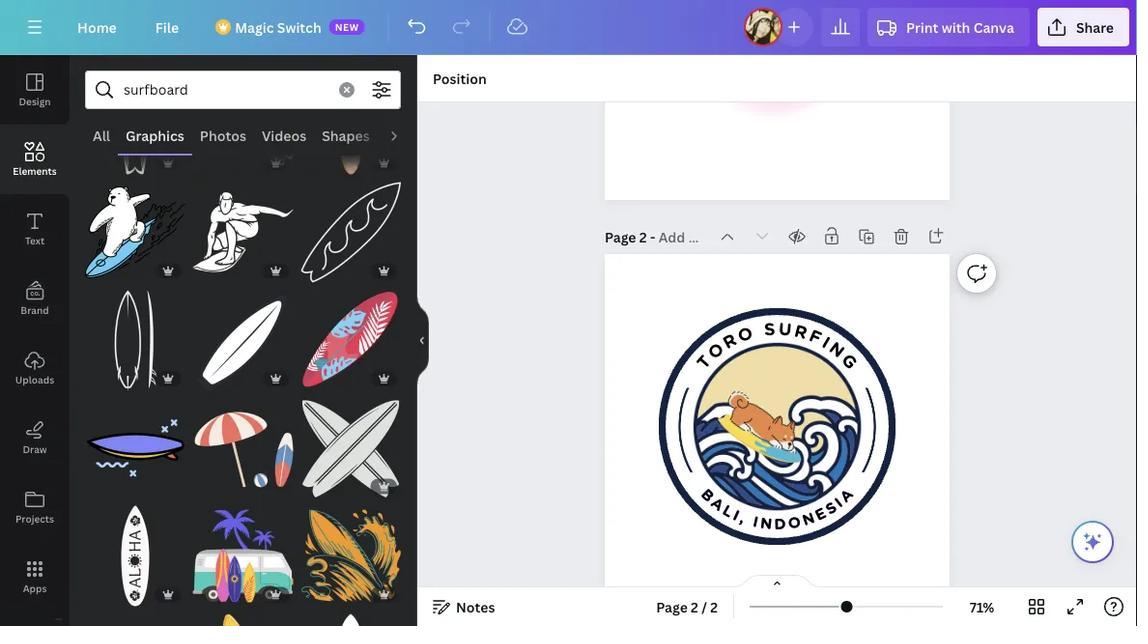 Task type: locate. For each thing, give the bounding box(es) containing it.
circle icon image
[[679, 328, 877, 526]]

page for page 2 -
[[605, 228, 637, 246]]

0 vertical spatial page
[[605, 228, 637, 246]]

surfboard image
[[301, 507, 401, 607], [193, 615, 293, 626]]

0 horizontal spatial 2
[[640, 228, 647, 246]]

0 horizontal spatial page
[[605, 228, 637, 246]]

,
[[738, 509, 748, 527]]

page left / at the bottom
[[657, 598, 688, 616]]

1 horizontal spatial 2
[[691, 598, 699, 616]]

print
[[907, 18, 939, 36]]

side panel tab list
[[0, 55, 70, 626]]

a inside a l i ,
[[708, 494, 728, 515]]

shapes button
[[314, 117, 378, 154]]

hide image
[[417, 294, 429, 387]]

n
[[826, 338, 849, 362], [801, 509, 817, 530], [760, 514, 774, 534]]

graphics
[[126, 126, 184, 145]]

o
[[735, 322, 756, 347], [704, 338, 728, 364], [787, 513, 803, 533]]

b
[[698, 485, 718, 506]]

page for page 2 / 2
[[657, 598, 688, 616]]

switch
[[277, 18, 322, 36]]

n inside s u r f i n
[[826, 338, 849, 362]]

graphics button
[[118, 117, 192, 154]]

0 horizontal spatial r
[[720, 329, 741, 354]]

apps
[[23, 582, 47, 595]]

magic switch
[[235, 18, 322, 36]]

/
[[702, 598, 708, 616]]

i inside s u r f i n
[[819, 332, 835, 353]]

show pages image
[[731, 574, 824, 590]]

l
[[720, 501, 737, 522]]

s left u
[[764, 319, 776, 340]]

n right f on the right bottom
[[826, 338, 849, 362]]

0 horizontal spatial surfboard image
[[193, 615, 293, 626]]

r right u
[[793, 321, 810, 344]]

brand button
[[0, 264, 70, 334]]

1 horizontal spatial r
[[793, 321, 810, 344]]

camper minivan with surfboards image
[[193, 507, 293, 607]]

page left -
[[605, 228, 637, 246]]

a right e
[[837, 485, 857, 506]]

s u r f i n
[[764, 319, 849, 362]]

2 horizontal spatial o
[[787, 513, 803, 533]]

a l i ,
[[708, 494, 748, 527]]

all button
[[85, 117, 118, 154]]

1 vertical spatial surfboard image
[[193, 615, 293, 626]]

r
[[793, 321, 810, 344], [720, 329, 741, 354]]

n left the d at the right bottom
[[760, 514, 774, 534]]

2 horizontal spatial n
[[826, 338, 849, 362]]

s
[[764, 319, 776, 340], [823, 498, 841, 519]]

2 for -
[[640, 228, 647, 246]]

a left ,
[[708, 494, 728, 515]]

1 horizontal spatial s
[[823, 498, 841, 519]]

1 horizontal spatial a
[[837, 485, 857, 506]]

new
[[335, 20, 359, 33]]

group
[[85, 75, 185, 175], [193, 75, 293, 175], [301, 75, 401, 175], [193, 171, 293, 283], [301, 171, 401, 283], [85, 183, 185, 283], [85, 279, 185, 391], [193, 279, 293, 391], [301, 279, 401, 391], [85, 387, 185, 499], [193, 387, 293, 499], [301, 387, 401, 499], [301, 495, 401, 607], [85, 507, 185, 607], [193, 507, 293, 607], [85, 603, 185, 626], [193, 603, 293, 626], [301, 603, 401, 626]]

1 vertical spatial page
[[657, 598, 688, 616]]

0 vertical spatial s
[[764, 319, 776, 340]]

a
[[837, 485, 857, 506], [708, 494, 728, 515]]

2 left -
[[640, 228, 647, 246]]

photos button
[[192, 117, 254, 154]]

2 right / at the bottom
[[711, 598, 718, 616]]

d
[[775, 515, 787, 534]]

i
[[819, 332, 835, 353], [832, 494, 847, 511], [731, 506, 743, 525], [752, 513, 761, 532], [752, 513, 761, 532]]

Search elements search field
[[124, 72, 328, 108]]

2 left / at the bottom
[[691, 598, 699, 616]]

a for a
[[837, 485, 857, 506]]

n right the d at the right bottom
[[801, 509, 817, 530]]

t
[[693, 351, 716, 373]]

2 for /
[[691, 598, 699, 616]]

elements
[[13, 164, 57, 177]]

text button
[[0, 194, 70, 264]]

Page title text field
[[659, 227, 707, 247]]

page
[[605, 228, 637, 246], [657, 598, 688, 616]]

s right the d at the right bottom
[[823, 498, 841, 519]]

share
[[1077, 18, 1115, 36]]

home
[[77, 18, 117, 36]]

notes button
[[425, 592, 503, 623]]

position button
[[425, 63, 495, 94]]

with
[[942, 18, 971, 36]]

0 horizontal spatial a
[[708, 494, 728, 515]]

1 vertical spatial s
[[823, 498, 841, 519]]

2 horizontal spatial 2
[[711, 598, 718, 616]]

0 horizontal spatial n
[[760, 514, 774, 534]]

1 horizontal spatial page
[[657, 598, 688, 616]]

2
[[640, 228, 647, 246], [691, 598, 699, 616], [711, 598, 718, 616]]

page 2 / 2
[[657, 598, 718, 616]]

r right t
[[720, 329, 741, 354]]

draw button
[[0, 403, 70, 473]]

page inside button
[[657, 598, 688, 616]]

0 horizontal spatial o
[[704, 338, 728, 364]]

1 horizontal spatial surfboard image
[[301, 507, 401, 607]]

-
[[651, 228, 656, 246]]

projects button
[[0, 473, 70, 542]]

videos button
[[254, 117, 314, 154]]

71% button
[[951, 592, 1014, 623]]

f
[[807, 325, 825, 349]]

0 horizontal spatial s
[[764, 319, 776, 340]]

shapes
[[322, 126, 370, 145]]

print with canva
[[907, 18, 1015, 36]]



Task type: describe. For each thing, give the bounding box(es) containing it.
o inside i n d o n e s i
[[787, 513, 803, 533]]

orange watercolor surfboard. image
[[301, 75, 401, 175]]

design
[[19, 95, 51, 108]]

bold lined quirky surfboard image
[[85, 399, 185, 499]]

o r o
[[704, 322, 756, 364]]

isolated surfboard silhouette image
[[193, 291, 293, 391]]

s inside i n d o n e s i
[[823, 498, 841, 519]]

brand
[[21, 304, 49, 317]]

u
[[778, 319, 793, 340]]

canva
[[974, 18, 1015, 36]]

1 horizontal spatial n
[[801, 509, 817, 530]]

position
[[433, 69, 487, 87]]

audio
[[385, 126, 424, 145]]

videos
[[262, 126, 307, 145]]

g
[[838, 350, 862, 373]]

elements button
[[0, 125, 70, 194]]

1 horizontal spatial o
[[735, 322, 756, 347]]

bear polar surfboard illustration image
[[85, 183, 185, 283]]

text
[[25, 234, 45, 247]]

main menu bar
[[0, 0, 1138, 55]]

audio button
[[378, 117, 432, 154]]

share button
[[1038, 8, 1130, 46]]

all
[[93, 126, 110, 145]]

design button
[[0, 55, 70, 125]]

file button
[[140, 8, 194, 46]]

r inside o r o
[[720, 329, 741, 354]]

i n d o n e s i
[[752, 494, 847, 534]]

r inside s u r f i n
[[793, 321, 810, 344]]

s inside s u r f i n
[[764, 319, 776, 340]]

apps button
[[0, 542, 70, 612]]

notes
[[456, 598, 495, 616]]

draw
[[23, 443, 47, 456]]

photos
[[200, 126, 247, 145]]

projects
[[15, 512, 54, 525]]

e
[[813, 504, 830, 525]]

0 vertical spatial surfboard image
[[301, 507, 401, 607]]

canva assistant image
[[1082, 531, 1105, 554]]

file
[[155, 18, 179, 36]]

a for a l i ,
[[708, 494, 728, 515]]

magic
[[235, 18, 274, 36]]

isolated surfboard design vector illustration image
[[301, 291, 401, 391]]

blocky flat buildable umbrella and surfboard image
[[193, 399, 293, 499]]

page 2 -
[[605, 228, 659, 246]]

page 2 / 2 button
[[649, 592, 726, 623]]

uploads
[[15, 373, 54, 386]]

home link
[[62, 8, 132, 46]]

uploads button
[[0, 334, 70, 403]]

71%
[[970, 598, 995, 616]]

print with canva button
[[868, 8, 1030, 46]]

i inside a l i ,
[[731, 506, 743, 525]]



Task type: vqa. For each thing, say whether or not it's contained in the screenshot.
File at the left top of page
yes



